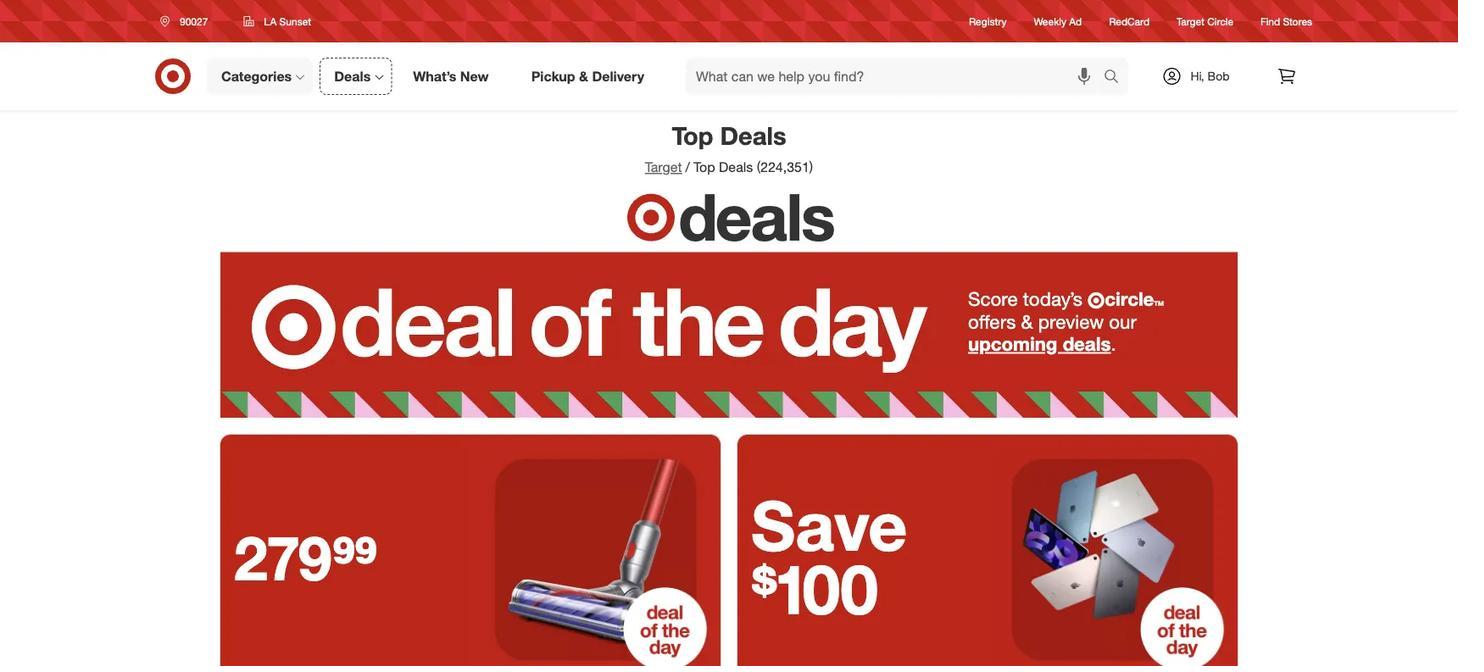 Task type: describe. For each thing, give the bounding box(es) containing it.
weekly ad
[[1034, 15, 1082, 27]]

/
[[686, 159, 690, 176]]

$100
[[751, 547, 879, 630]]

(224,351)
[[757, 159, 813, 176]]

99
[[332, 521, 378, 595]]

target inside top deals target / top deals (224,351)
[[645, 159, 682, 176]]

pickup & delivery
[[531, 68, 644, 84]]

find stores link
[[1261, 14, 1312, 28]]

search
[[1096, 70, 1137, 86]]

0 horizontal spatial deals
[[678, 177, 834, 256]]

2 vertical spatial deals
[[719, 159, 753, 176]]

90027
[[180, 15, 208, 28]]

pickup
[[531, 68, 575, 84]]

find stores
[[1261, 15, 1312, 27]]

today's
[[1023, 287, 1083, 310]]

categories
[[221, 68, 292, 84]]

ad
[[1069, 15, 1082, 27]]

target deal of the day image for 99
[[471, 435, 721, 666]]

deals link
[[320, 58, 392, 95]]

delivery
[[592, 68, 644, 84]]

score
[[968, 287, 1018, 310]]

circle
[[1208, 15, 1234, 27]]

la
[[264, 15, 277, 28]]

what's new
[[413, 68, 489, 84]]

target deal of the day image for $100
[[988, 435, 1238, 666]]

search button
[[1096, 58, 1137, 98]]

save
[[751, 484, 908, 567]]

what's new link
[[399, 58, 510, 95]]

score today's ◎ circle tm offers & preview our upcoming deals .
[[968, 287, 1164, 356]]

◎
[[1088, 291, 1105, 309]]

sunset
[[279, 15, 311, 28]]

stores
[[1283, 15, 1312, 27]]

top deals target / top deals (224,351)
[[645, 120, 813, 176]]

& inside score today's ◎ circle tm offers & preview our upcoming deals .
[[1021, 310, 1033, 333]]

la sunset button
[[233, 6, 322, 36]]

target image
[[624, 190, 678, 245]]

registry
[[969, 15, 1007, 27]]



Task type: locate. For each thing, give the bounding box(es) containing it.
find
[[1261, 15, 1280, 27]]

1 vertical spatial top
[[693, 159, 715, 176]]

deals left what's
[[334, 68, 371, 84]]

target circle
[[1177, 15, 1234, 27]]

0 vertical spatial deals
[[678, 177, 834, 256]]

registry link
[[969, 14, 1007, 28]]

deals
[[678, 177, 834, 256], [1063, 333, 1111, 356]]

new
[[460, 68, 489, 84]]

hi, bob
[[1191, 69, 1230, 84]]

0 vertical spatial &
[[579, 68, 588, 84]]

bob
[[1208, 69, 1230, 84]]

1 vertical spatial deals
[[1063, 333, 1111, 356]]

redcard link
[[1109, 14, 1150, 28]]

top up /
[[672, 120, 714, 150]]

0 vertical spatial deals
[[334, 68, 371, 84]]

top right /
[[693, 159, 715, 176]]

0 horizontal spatial &
[[579, 68, 588, 84]]

1 horizontal spatial deals
[[1063, 333, 1111, 356]]

deals down the ◎ on the top of the page
[[1063, 333, 1111, 356]]

& right the pickup
[[579, 68, 588, 84]]

& right offers
[[1021, 310, 1033, 333]]

circle
[[1105, 287, 1154, 310]]

279 99
[[234, 521, 378, 595]]

0 horizontal spatial target
[[645, 159, 682, 176]]

0 vertical spatial top
[[672, 120, 714, 150]]

la sunset
[[264, 15, 311, 28]]

preview
[[1038, 310, 1104, 333]]

90027 button
[[149, 6, 226, 36]]

1 horizontal spatial target
[[1177, 15, 1205, 27]]

what's
[[413, 68, 457, 84]]

our
[[1109, 310, 1137, 333]]

hi,
[[1191, 69, 1205, 84]]

&
[[579, 68, 588, 84], [1021, 310, 1033, 333]]

target left circle
[[1177, 15, 1205, 27]]

target deal of the day image
[[220, 252, 1238, 418], [471, 435, 721, 666], [988, 435, 1238, 666]]

279
[[234, 521, 332, 595]]

categories link
[[207, 58, 313, 95]]

deals up (224,351)
[[720, 120, 786, 150]]

.
[[1111, 333, 1116, 356]]

1 vertical spatial &
[[1021, 310, 1033, 333]]

top
[[672, 120, 714, 150], [693, 159, 715, 176]]

offers
[[968, 310, 1016, 333]]

upcoming
[[968, 333, 1058, 356]]

1 horizontal spatial &
[[1021, 310, 1033, 333]]

What can we help you find? suggestions appear below search field
[[686, 58, 1108, 95]]

target circle link
[[1177, 14, 1234, 28]]

deals right /
[[719, 159, 753, 176]]

weekly ad link
[[1034, 14, 1082, 28]]

1 vertical spatial target
[[645, 159, 682, 176]]

tm
[[1154, 299, 1164, 307]]

& inside pickup & delivery 'link'
[[579, 68, 588, 84]]

target link
[[645, 159, 682, 176]]

target left /
[[645, 159, 682, 176]]

redcard
[[1109, 15, 1150, 27]]

deals down (224,351)
[[678, 177, 834, 256]]

0 vertical spatial target
[[1177, 15, 1205, 27]]

deals inside score today's ◎ circle tm offers & preview our upcoming deals .
[[1063, 333, 1111, 356]]

target
[[1177, 15, 1205, 27], [645, 159, 682, 176]]

weekly
[[1034, 15, 1067, 27]]

deals
[[334, 68, 371, 84], [720, 120, 786, 150], [719, 159, 753, 176]]

1 vertical spatial deals
[[720, 120, 786, 150]]

pickup & delivery link
[[517, 58, 666, 95]]



Task type: vqa. For each thing, say whether or not it's contained in the screenshot.
the bottom Top
yes



